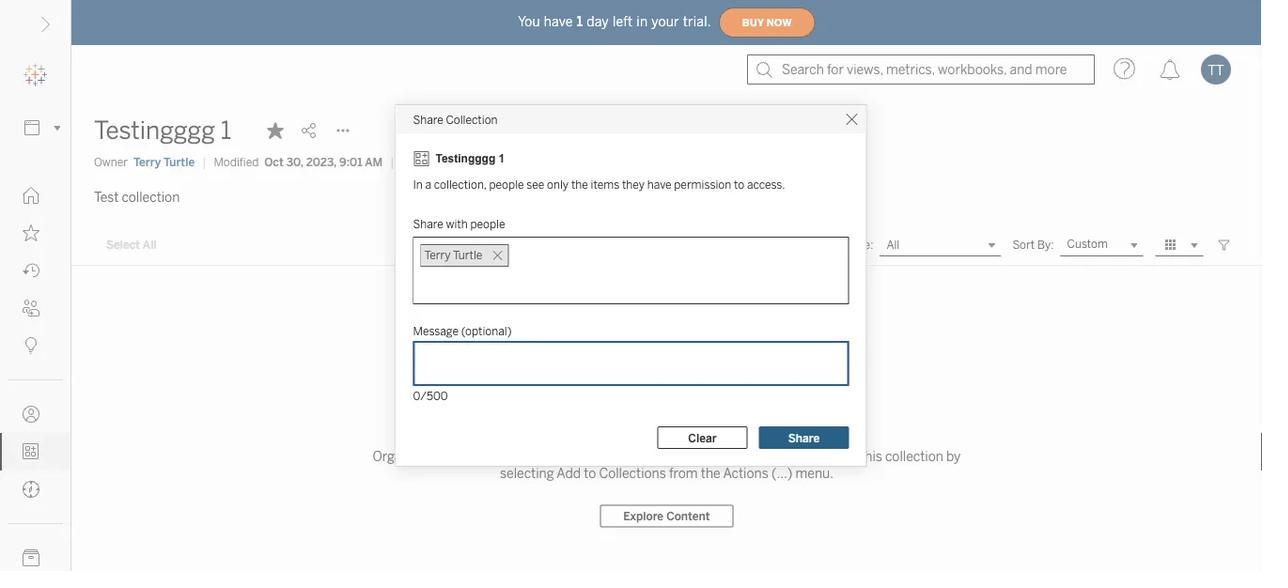 Task type: vqa. For each thing, say whether or not it's contained in the screenshot.
the Terry Turtle (terryturtle85@gmail.com)
no



Task type: locate. For each thing, give the bounding box(es) containing it.
the right only on the left
[[571, 178, 588, 192]]

by:
[[1038, 238, 1054, 252]]

to inside share collection dialog
[[734, 178, 745, 192]]

turtle down share with people
[[453, 249, 482, 262]]

0 horizontal spatial content
[[667, 510, 710, 523]]

0 vertical spatial testingggg
[[94, 116, 215, 145]]

terry turtle option
[[421, 244, 509, 267]]

1 vertical spatial share
[[413, 218, 443, 231]]

now
[[767, 17, 792, 28]]

share up menu.
[[788, 431, 820, 445]]

terry
[[133, 155, 161, 169], [424, 249, 451, 262]]

|
[[202, 155, 206, 169], [390, 155, 394, 169]]

1 horizontal spatial |
[[390, 155, 394, 169]]

terry down with
[[424, 249, 451, 262]]

1 horizontal spatial have
[[647, 178, 672, 192]]

0 horizontal spatial in
[[478, 449, 489, 465]]

a
[[425, 178, 432, 192], [492, 449, 499, 465]]

0 vertical spatial share
[[413, 113, 443, 126]]

your
[[652, 14, 679, 29], [662, 415, 697, 435]]

organize
[[373, 449, 426, 465]]

1 horizontal spatial testingggg 1
[[436, 152, 505, 165]]

share with people
[[413, 218, 505, 231]]

the inside share collection dialog
[[571, 178, 588, 192]]

people
[[489, 178, 524, 192], [470, 218, 505, 231]]

30,
[[286, 155, 303, 169]]

1 vertical spatial items
[[808, 449, 842, 465]]

| left the modified
[[202, 155, 206, 169]]

share collection
[[413, 113, 498, 126]]

to left access.
[[734, 178, 745, 192]]

you have 1 day left in your trial.
[[518, 14, 711, 29]]

1 vertical spatial 1
[[221, 116, 231, 145]]

1 horizontal spatial testingggg
[[436, 152, 496, 165]]

items
[[591, 178, 620, 192], [808, 449, 842, 465]]

testingggg 1
[[94, 116, 231, 145], [436, 152, 505, 165]]

content
[[429, 449, 475, 465]]

clear button
[[657, 427, 748, 449]]

the down 'meaningful' on the bottom right of page
[[701, 466, 721, 482]]

have
[[544, 14, 573, 29], [647, 178, 672, 192]]

to
[[734, 178, 745, 192], [663, 449, 675, 465], [845, 449, 857, 465], [584, 466, 596, 482]]

people left see
[[489, 178, 524, 192]]

the
[[571, 178, 588, 192], [701, 466, 721, 482]]

collection down terry turtle link
[[122, 189, 180, 205]]

items up menu.
[[808, 449, 842, 465]]

1 horizontal spatial items
[[808, 449, 842, 465]]

1 horizontal spatial 1
[[499, 152, 505, 165]]

in inside organize content in a collection for quick access to meaningful data. add items to this collection by selecting add to collections from the actions (...) menu.
[[478, 449, 489, 465]]

(optional)
[[461, 324, 512, 338]]

a right in
[[425, 178, 432, 192]]

navigation panel element
[[0, 56, 70, 571]]

1 vertical spatial in
[[478, 449, 489, 465]]

permission
[[674, 178, 731, 192]]

share inside button
[[788, 431, 820, 445]]

0 horizontal spatial 1
[[221, 116, 231, 145]]

collections
[[599, 466, 666, 482]]

content
[[802, 238, 844, 252], [667, 510, 710, 523]]

0 vertical spatial testingggg 1
[[94, 116, 231, 145]]

1
[[577, 14, 583, 29], [221, 116, 231, 145], [499, 152, 505, 165]]

0 horizontal spatial add
[[557, 466, 581, 482]]

0 vertical spatial have
[[544, 14, 573, 29]]

have right they
[[647, 178, 672, 192]]

items left they
[[591, 178, 620, 192]]

trial.
[[683, 14, 711, 29]]

0 horizontal spatial a
[[425, 178, 432, 192]]

have inside share collection dialog
[[647, 178, 672, 192]]

collection up selecting
[[502, 449, 560, 465]]

testingggg up terry turtle link
[[94, 116, 215, 145]]

0 vertical spatial terry
[[133, 155, 161, 169]]

0 vertical spatial items
[[591, 178, 620, 192]]

have right you
[[544, 14, 573, 29]]

to left this
[[845, 449, 857, 465]]

quick
[[583, 449, 616, 465]]

| right "am"
[[390, 155, 394, 169]]

day
[[587, 14, 609, 29]]

terry turtle link
[[133, 154, 195, 171]]

the inside organize content in a collection for quick access to meaningful data. add items to this collection by selecting add to collections from the actions (...) menu.
[[701, 466, 721, 482]]

explore content button
[[600, 505, 734, 528]]

2 vertical spatial share
[[788, 431, 820, 445]]

collection
[[122, 189, 180, 205], [502, 449, 560, 465], [885, 449, 944, 465]]

testingggg 1 up collection,
[[436, 152, 505, 165]]

1 vertical spatial have
[[647, 178, 672, 192]]

1 inside share collection dialog
[[499, 152, 505, 165]]

1 vertical spatial testingggg 1
[[436, 152, 505, 165]]

0 horizontal spatial items
[[591, 178, 620, 192]]

building
[[597, 415, 658, 435]]

meaningful
[[678, 449, 745, 465]]

testingggg 1 inside share collection dialog
[[436, 152, 505, 165]]

0 horizontal spatial the
[[571, 178, 588, 192]]

1 horizontal spatial collection
[[502, 449, 560, 465]]

1 vertical spatial people
[[470, 218, 505, 231]]

add down the for
[[557, 466, 581, 482]]

explore content
[[623, 510, 710, 523]]

collection left by
[[885, 449, 944, 465]]

0 vertical spatial a
[[425, 178, 432, 192]]

private
[[417, 156, 453, 169]]

share
[[413, 113, 443, 126], [413, 218, 443, 231], [788, 431, 820, 445]]

menu.
[[796, 466, 834, 482]]

share left with
[[413, 218, 443, 231]]

share with people list box
[[413, 237, 849, 305]]

collection,
[[434, 178, 487, 192]]

testingggg up collection,
[[436, 152, 496, 165]]

in right the left
[[637, 14, 648, 29]]

access.
[[747, 178, 785, 192]]

turtle
[[164, 155, 195, 169], [453, 249, 482, 262]]

sort
[[1013, 238, 1035, 252]]

1 horizontal spatial a
[[492, 449, 499, 465]]

0 vertical spatial your
[[652, 14, 679, 29]]

terry right owner
[[133, 155, 161, 169]]

add up (...)
[[781, 449, 805, 465]]

main navigation. press the up and down arrow keys to access links. element
[[0, 177, 70, 571]]

clear
[[688, 431, 717, 445]]

1 horizontal spatial turtle
[[453, 249, 482, 262]]

testingggg inside share collection dialog
[[436, 152, 496, 165]]

0 vertical spatial in
[[637, 14, 648, 29]]

testingggg
[[94, 116, 215, 145], [436, 152, 496, 165]]

content type: collection image
[[413, 150, 430, 167]]

people right with
[[470, 218, 505, 231]]

1 vertical spatial testingggg
[[436, 152, 496, 165]]

a inside dialog
[[425, 178, 432, 192]]

0 horizontal spatial testingggg 1
[[94, 116, 231, 145]]

1 horizontal spatial terry
[[424, 249, 451, 262]]

0 vertical spatial 1
[[577, 14, 583, 29]]

your left 'trial.'
[[652, 14, 679, 29]]

1 vertical spatial content
[[667, 510, 710, 523]]

your up organize content in a collection for quick access to meaningful data. add items to this collection by selecting add to collections from the actions (...) menu.
[[662, 415, 697, 435]]

to up from
[[663, 449, 675, 465]]

1 vertical spatial turtle
[[453, 249, 482, 262]]

1 horizontal spatial add
[[781, 449, 805, 465]]

2 vertical spatial 1
[[499, 152, 505, 165]]

message (optional)
[[413, 324, 512, 338]]

in right content at the bottom left of page
[[478, 449, 489, 465]]

1 vertical spatial terry
[[424, 249, 451, 262]]

oct
[[264, 155, 284, 169]]

share for collection
[[413, 113, 443, 126]]

modified
[[214, 155, 259, 169]]

2 horizontal spatial 1
[[577, 14, 583, 29]]

actions
[[723, 466, 769, 482]]

terry inside option
[[424, 249, 451, 262]]

content left type: at right
[[802, 238, 844, 252]]

1 horizontal spatial the
[[701, 466, 721, 482]]

buy
[[742, 17, 764, 28]]

turtle up test collection
[[164, 155, 195, 169]]

owner terry turtle | modified oct 30, 2023, 9:01 am |
[[94, 155, 394, 169]]

explore
[[623, 510, 664, 523]]

0 vertical spatial content
[[802, 238, 844, 252]]

terry turtle
[[424, 249, 482, 262]]

1 vertical spatial the
[[701, 466, 721, 482]]

this
[[860, 449, 882, 465]]

1 horizontal spatial in
[[637, 14, 648, 29]]

turtle inside terry turtle option
[[453, 249, 482, 262]]

content down from
[[667, 510, 710, 523]]

0 vertical spatial the
[[571, 178, 588, 192]]

select
[[106, 238, 140, 252]]

testingggg 1 up terry turtle link
[[94, 116, 231, 145]]

for
[[563, 449, 580, 465]]

in
[[637, 14, 648, 29], [478, 449, 489, 465]]

0 horizontal spatial |
[[202, 155, 206, 169]]

0 horizontal spatial have
[[544, 14, 573, 29]]

2023,
[[306, 155, 336, 169]]

share up content type: collection icon
[[413, 113, 443, 126]]

access
[[619, 449, 660, 465]]

0 horizontal spatial turtle
[[164, 155, 195, 169]]

a right content at the bottom left of page
[[492, 449, 499, 465]]

0 horizontal spatial terry
[[133, 155, 161, 169]]

start building your collection.
[[554, 415, 780, 435]]

0 horizontal spatial testingggg
[[94, 116, 215, 145]]

add
[[781, 449, 805, 465], [557, 466, 581, 482]]

items inside share collection dialog
[[591, 178, 620, 192]]

1 vertical spatial your
[[662, 415, 697, 435]]

1 vertical spatial a
[[492, 449, 499, 465]]

with
[[446, 218, 468, 231]]

0/500
[[413, 389, 448, 403]]



Task type: describe. For each thing, give the bounding box(es) containing it.
start
[[554, 415, 593, 435]]

select all button
[[94, 234, 169, 257]]

you
[[518, 14, 540, 29]]

1 vertical spatial add
[[557, 466, 581, 482]]

1 horizontal spatial content
[[802, 238, 844, 252]]

2 horizontal spatial collection
[[885, 449, 944, 465]]

content inside button
[[667, 510, 710, 523]]

am
[[365, 155, 383, 169]]

by
[[947, 449, 961, 465]]

owner
[[94, 155, 128, 169]]

share for with
[[413, 218, 443, 231]]

9:01
[[339, 155, 362, 169]]

message
[[413, 324, 459, 338]]

all
[[143, 238, 157, 252]]

in
[[413, 178, 423, 192]]

buy now
[[742, 17, 792, 28]]

2 | from the left
[[390, 155, 394, 169]]

a inside organize content in a collection for quick access to meaningful data. add items to this collection by selecting add to collections from the actions (...) menu.
[[492, 449, 499, 465]]

data.
[[748, 449, 778, 465]]

(...)
[[772, 466, 793, 482]]

to down quick
[[584, 466, 596, 482]]

0 vertical spatial people
[[489, 178, 524, 192]]

type:
[[846, 238, 874, 252]]

share button
[[759, 427, 849, 449]]

0 horizontal spatial collection
[[122, 189, 180, 205]]

selecting
[[500, 466, 554, 482]]

buy now button
[[719, 8, 816, 38]]

test
[[94, 189, 119, 205]]

collection
[[446, 113, 498, 126]]

content type:
[[802, 238, 874, 252]]

they
[[622, 178, 645, 192]]

in a collection, people see only the items they have permission to access.
[[413, 178, 785, 192]]

Message (optional) text field
[[413, 341, 849, 386]]

1 | from the left
[[202, 155, 206, 169]]

only
[[547, 178, 569, 192]]

sort by:
[[1013, 238, 1054, 252]]

see
[[527, 178, 545, 192]]

organize content in a collection for quick access to meaningful data. add items to this collection by selecting add to collections from the actions (...) menu.
[[373, 449, 961, 482]]

test collection
[[94, 189, 180, 205]]

0 vertical spatial turtle
[[164, 155, 195, 169]]

share collection dialog
[[396, 105, 866, 466]]

items inside organize content in a collection for quick access to meaningful data. add items to this collection by selecting add to collections from the actions (...) menu.
[[808, 449, 842, 465]]

0 vertical spatial add
[[781, 449, 805, 465]]

left
[[613, 14, 633, 29]]

from
[[669, 466, 698, 482]]

select all
[[106, 238, 157, 252]]

collection.
[[701, 415, 780, 435]]



